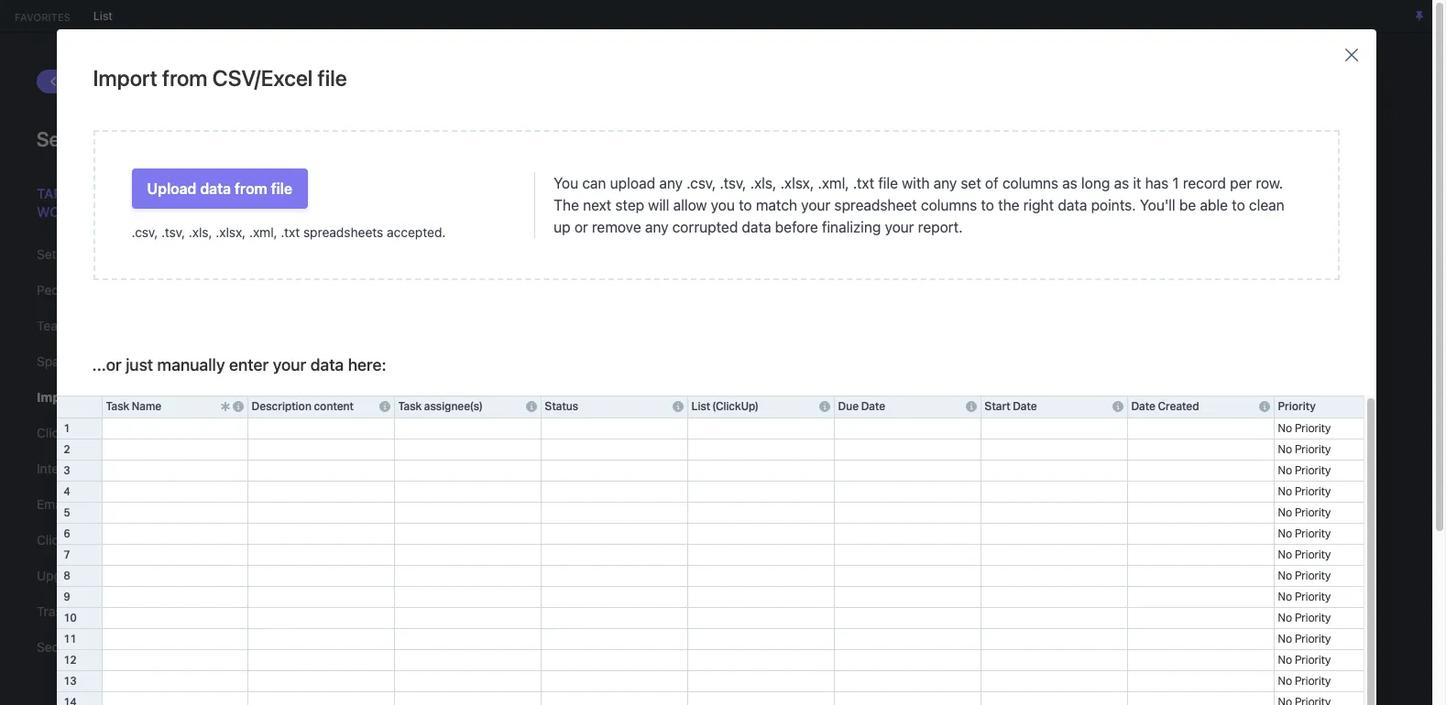 Task type: vqa. For each thing, say whether or not it's contained in the screenshot.
Email
yes



Task type: locate. For each thing, give the bounding box(es) containing it.
people link
[[37, 275, 182, 306]]

settings up tara
[[37, 127, 111, 151]]

clickup
[[37, 532, 83, 548]]

spaces link
[[37, 346, 182, 378]]

import/export link
[[37, 382, 182, 413]]

permissions
[[101, 640, 173, 655]]

trash link
[[37, 597, 182, 628]]

settings link
[[37, 239, 182, 270]]

tara shultz's workspace
[[37, 185, 141, 219]]

0 vertical spatial settings
[[37, 127, 111, 151]]

email integration
[[37, 497, 136, 512]]

integration
[[72, 497, 136, 512]]

settings
[[37, 127, 111, 151], [37, 247, 86, 262]]

security & permissions
[[37, 640, 173, 655]]

settings element
[[0, 33, 229, 706]]

teams link
[[37, 311, 182, 342]]

teams
[[37, 318, 75, 334]]

clickup api link
[[37, 525, 182, 556]]

clickapps link
[[37, 418, 182, 449]]

settings up people
[[37, 247, 86, 262]]

tara
[[37, 185, 72, 202]]

upgrade
[[37, 568, 88, 584]]

security & permissions link
[[37, 632, 182, 664]]

back link
[[37, 70, 109, 93]]

workspace
[[37, 203, 121, 219]]

1 vertical spatial settings
[[37, 247, 86, 262]]

people
[[37, 282, 77, 298]]



Task type: describe. For each thing, give the bounding box(es) containing it.
api
[[86, 532, 106, 548]]

back
[[60, 73, 95, 89]]

import/export
[[37, 390, 125, 405]]

clickapps
[[37, 425, 96, 441]]

email integration link
[[37, 489, 182, 521]]

favorites
[[15, 11, 70, 22]]

list
[[93, 9, 113, 22]]

1 settings from the top
[[37, 127, 111, 151]]

integrations
[[37, 461, 107, 477]]

shultz's
[[75, 185, 141, 202]]

integrations link
[[37, 454, 182, 485]]

clickup api
[[37, 532, 106, 548]]

list link
[[84, 9, 122, 22]]

&
[[89, 640, 98, 655]]

trash
[[37, 604, 69, 620]]

upgrade link
[[37, 561, 182, 592]]

security
[[37, 640, 85, 655]]

2 settings from the top
[[37, 247, 86, 262]]

spaces
[[37, 354, 80, 369]]

email
[[37, 497, 68, 512]]



